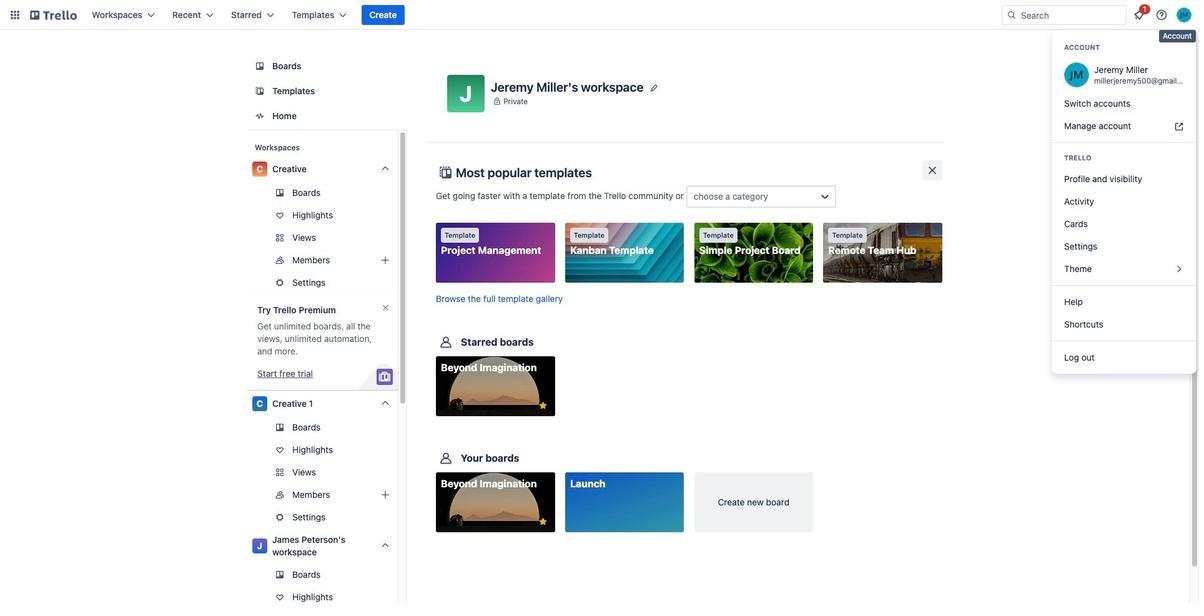 Task type: locate. For each thing, give the bounding box(es) containing it.
forward image
[[395, 231, 410, 246], [395, 253, 410, 268], [395, 276, 410, 291], [395, 465, 410, 480]]

1 forward image from the top
[[395, 231, 410, 246]]

forward image
[[395, 488, 410, 503], [395, 510, 410, 525]]

add image
[[378, 488, 393, 503]]

jeremy miller (jeremymiller198) image
[[1177, 7, 1192, 22]]

1 vertical spatial forward image
[[395, 510, 410, 525]]

board image
[[252, 59, 267, 74]]

tooltip
[[1160, 30, 1196, 42]]

0 vertical spatial forward image
[[395, 488, 410, 503]]

4 forward image from the top
[[395, 465, 410, 480]]

1 forward image from the top
[[395, 488, 410, 503]]

click to unstar this board. it will be removed from your starred list. image
[[538, 401, 549, 412]]

open information menu image
[[1156, 9, 1168, 21]]

jeremy miller (jeremymiller198) image
[[1065, 62, 1090, 87]]

2 forward image from the top
[[395, 510, 410, 525]]



Task type: vqa. For each thing, say whether or not it's contained in the screenshot.
first forward icon
yes



Task type: describe. For each thing, give the bounding box(es) containing it.
back to home image
[[30, 5, 77, 25]]

primary element
[[0, 0, 1199, 30]]

add image
[[378, 253, 393, 268]]

Search field
[[1002, 5, 1127, 25]]

template board image
[[252, 84, 267, 99]]

3 forward image from the top
[[395, 276, 410, 291]]

click to unstar this board. it will be removed from your starred list. image
[[538, 517, 549, 528]]

search image
[[1007, 10, 1017, 20]]

2 forward image from the top
[[395, 253, 410, 268]]

home image
[[252, 109, 267, 124]]

1 notification image
[[1132, 7, 1147, 22]]



